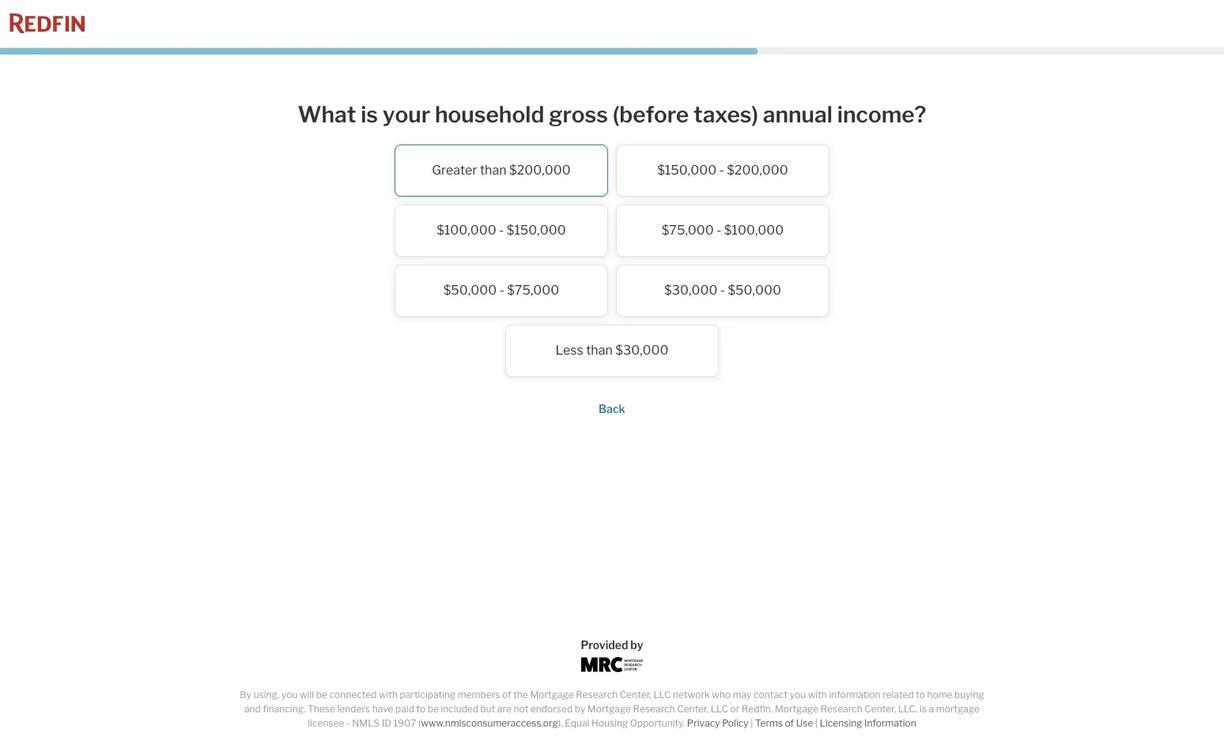 Task type: vqa. For each thing, say whether or not it's contained in the screenshot.
the topmost St,
no



Task type: locate. For each thing, give the bounding box(es) containing it.
research up the housing
[[576, 689, 618, 701]]

0 horizontal spatial be
[[316, 689, 327, 701]]

1 horizontal spatial $200,000
[[727, 163, 788, 178]]

1 horizontal spatial with
[[808, 689, 827, 701]]

than right greater
[[480, 163, 507, 178]]

by up mortgage research center image
[[630, 639, 643, 652]]

llc
[[653, 689, 671, 701], [711, 704, 728, 716]]

2 horizontal spatial mortgage
[[775, 704, 818, 716]]

$50,000 down $100,000 - $150,000
[[443, 283, 497, 298]]

information
[[864, 718, 916, 730]]

1 horizontal spatial |
[[815, 718, 818, 730]]

gross
[[549, 101, 608, 128]]

of left the
[[502, 689, 511, 701]]

$30,000 down $75,000 - $100,000
[[664, 283, 717, 298]]

$75,000 down $100,000 - $150,000
[[507, 283, 559, 298]]

nmls
[[352, 718, 380, 730]]

mortgage research center image
[[581, 658, 643, 673]]

with up have
[[379, 689, 398, 701]]

$200,000 down gross
[[509, 163, 571, 178]]

1 vertical spatial than
[[586, 343, 613, 358]]

mortgage
[[530, 689, 574, 701], [587, 704, 631, 716], [775, 704, 818, 716]]

1 vertical spatial $150,000
[[507, 223, 566, 238]]

1 vertical spatial by
[[575, 704, 585, 716]]

llc.
[[898, 704, 918, 716]]

1 horizontal spatial $150,000
[[657, 163, 717, 178]]

$150,000 down greater than $200,000
[[507, 223, 566, 238]]

1 horizontal spatial of
[[785, 718, 794, 730]]

- down $75,000 - $100,000
[[720, 283, 725, 298]]

1 horizontal spatial $50,000
[[728, 283, 781, 298]]

you
[[281, 689, 298, 701], [790, 689, 806, 701]]

2 horizontal spatial research
[[820, 704, 862, 716]]

mortgage up use
[[775, 704, 818, 716]]

be
[[316, 689, 327, 701], [428, 704, 439, 716]]

1 horizontal spatial to
[[916, 689, 925, 701]]

- down lenders
[[346, 718, 350, 730]]

$100,000 - $150,000
[[437, 223, 566, 238]]

may
[[733, 689, 752, 701]]

0 horizontal spatial by
[[575, 704, 585, 716]]

to up (
[[416, 704, 426, 716]]

$50,000 - $75,000
[[443, 283, 559, 298]]

have
[[372, 704, 393, 716]]

taxes)
[[693, 101, 758, 128]]

$200,000 for greater than $200,000
[[509, 163, 571, 178]]

2 $200,000 from the left
[[727, 163, 788, 178]]

to up llc.
[[916, 689, 925, 701]]

1907
[[393, 718, 416, 730]]

id
[[382, 718, 391, 730]]

1 horizontal spatial you
[[790, 689, 806, 701]]

$75,000
[[662, 223, 714, 238], [507, 283, 559, 298]]

privacy policy link
[[687, 718, 749, 730]]

1 vertical spatial llc
[[711, 704, 728, 716]]

redfin.
[[742, 704, 773, 716]]

is
[[361, 101, 378, 128], [920, 704, 927, 716]]

0 horizontal spatial research
[[576, 689, 618, 701]]

1 vertical spatial be
[[428, 704, 439, 716]]

0 vertical spatial $75,000
[[662, 223, 714, 238]]

$30,000 - $50,000
[[664, 283, 781, 298]]

- for $150,000
[[719, 163, 724, 178]]

provided by
[[581, 639, 643, 652]]

of left use
[[785, 718, 794, 730]]

0 horizontal spatial llc
[[653, 689, 671, 701]]

|
[[751, 718, 753, 730], [815, 718, 818, 730]]

0 horizontal spatial $150,000
[[507, 223, 566, 238]]

$200,000
[[509, 163, 571, 178], [727, 163, 788, 178]]

lenders
[[337, 704, 370, 716]]

included
[[441, 704, 478, 716]]

$150,000
[[657, 163, 717, 178], [507, 223, 566, 238]]

0 vertical spatial $30,000
[[664, 283, 717, 298]]

$100,000 down greater
[[437, 223, 496, 238]]

you up financing. on the left of page
[[281, 689, 298, 701]]

than right less
[[586, 343, 613, 358]]

center, up information
[[864, 704, 896, 716]]

by
[[630, 639, 643, 652], [575, 704, 585, 716]]

0 vertical spatial to
[[916, 689, 925, 701]]

by up equal
[[575, 704, 585, 716]]

with up use
[[808, 689, 827, 701]]

$75,000 down $150,000 - $200,000
[[662, 223, 714, 238]]

contact
[[754, 689, 788, 701]]

0 horizontal spatial is
[[361, 101, 378, 128]]

center,
[[620, 689, 651, 701], [677, 704, 709, 716], [864, 704, 896, 716]]

back button
[[599, 402, 625, 416]]

housing
[[591, 718, 628, 730]]

be up these
[[316, 689, 327, 701]]

will
[[300, 689, 314, 701]]

0 horizontal spatial $100,000
[[437, 223, 496, 238]]

(before
[[613, 101, 689, 128]]

1 horizontal spatial by
[[630, 639, 643, 652]]

0 vertical spatial is
[[361, 101, 378, 128]]

is left a
[[920, 704, 927, 716]]

is left your
[[361, 101, 378, 128]]

0 horizontal spatial mortgage
[[530, 689, 574, 701]]

be down participating
[[428, 704, 439, 716]]

of for members
[[502, 689, 511, 701]]

1 with from the left
[[379, 689, 398, 701]]

0 vertical spatial of
[[502, 689, 511, 701]]

0 horizontal spatial |
[[751, 718, 753, 730]]

- down $150,000 - $200,000
[[717, 223, 721, 238]]

0 horizontal spatial center,
[[620, 689, 651, 701]]

0 horizontal spatial you
[[281, 689, 298, 701]]

provided
[[581, 639, 628, 652]]

$100,000 down $150,000 - $200,000
[[724, 223, 784, 238]]

opportunity.
[[630, 718, 685, 730]]

with
[[379, 689, 398, 701], [808, 689, 827, 701]]

$50,000 down $75,000 - $100,000
[[728, 283, 781, 298]]

0 horizontal spatial $50,000
[[443, 283, 497, 298]]

www.nmlsconsumeraccess.org ). equal housing opportunity. privacy policy | terms of use | licensing information
[[421, 718, 916, 730]]

you right the contact
[[790, 689, 806, 701]]

1 you from the left
[[281, 689, 298, 701]]

of inside by using, you will be connected with participating members of the mortgage research center, llc network who may contact you with information related to home buying and financing. these lenders have paid to be included but are not endorsed by mortgage research center, llc or redfin. mortgage research center, llc. is a mortgage licensee - nmls id 1907 (
[[502, 689, 511, 701]]

$30,000 up back
[[615, 343, 669, 358]]

privacy
[[687, 718, 720, 730]]

of
[[502, 689, 511, 701], [785, 718, 794, 730]]

center, down network
[[677, 704, 709, 716]]

$150,000 down (before at the top right of the page
[[657, 163, 717, 178]]

$75,000 - $100,000
[[662, 223, 784, 238]]

connected
[[329, 689, 377, 701]]

1 vertical spatial $75,000
[[507, 283, 559, 298]]

$100,000
[[437, 223, 496, 238], [724, 223, 784, 238]]

home
[[927, 689, 952, 701]]

- down $100,000 - $150,000
[[499, 283, 504, 298]]

0 vertical spatial by
[[630, 639, 643, 652]]

1 | from the left
[[751, 718, 753, 730]]

0 horizontal spatial $200,000
[[509, 163, 571, 178]]

are
[[497, 704, 512, 716]]

0 vertical spatial llc
[[653, 689, 671, 701]]

than
[[480, 163, 507, 178], [586, 343, 613, 358]]

1 horizontal spatial than
[[586, 343, 613, 358]]

- for $100,000
[[499, 223, 504, 238]]

$200,000 down taxes)
[[727, 163, 788, 178]]

2 you from the left
[[790, 689, 806, 701]]

-
[[719, 163, 724, 178], [499, 223, 504, 238], [717, 223, 721, 238], [499, 283, 504, 298], [720, 283, 725, 298], [346, 718, 350, 730]]

center, up opportunity.
[[620, 689, 651, 701]]

mortgage up the housing
[[587, 704, 631, 716]]

0 horizontal spatial of
[[502, 689, 511, 701]]

0 horizontal spatial than
[[480, 163, 507, 178]]

2 with from the left
[[808, 689, 827, 701]]

research
[[576, 689, 618, 701], [633, 704, 675, 716], [820, 704, 862, 716]]

1 vertical spatial is
[[920, 704, 927, 716]]

0 vertical spatial than
[[480, 163, 507, 178]]

these
[[308, 704, 335, 716]]

1 vertical spatial of
[[785, 718, 794, 730]]

1 horizontal spatial mortgage
[[587, 704, 631, 716]]

- down taxes)
[[719, 163, 724, 178]]

by
[[240, 689, 251, 701]]

$50,000
[[443, 283, 497, 298], [728, 283, 781, 298]]

llc up opportunity.
[[653, 689, 671, 701]]

0 horizontal spatial with
[[379, 689, 398, 701]]

llc up privacy policy link
[[711, 704, 728, 716]]

1 horizontal spatial research
[[633, 704, 675, 716]]

licensing
[[820, 718, 862, 730]]

to
[[916, 689, 925, 701], [416, 704, 426, 716]]

research up licensing
[[820, 704, 862, 716]]

back
[[599, 402, 625, 416]]

$30,000
[[664, 283, 717, 298], [615, 343, 669, 358]]

the
[[513, 689, 528, 701]]

www.nmlsconsumeraccess.org link
[[421, 718, 558, 730]]

1 vertical spatial to
[[416, 704, 426, 716]]

research up opportunity.
[[633, 704, 675, 716]]

mortgage up endorsed at bottom left
[[530, 689, 574, 701]]

0 vertical spatial $150,000
[[657, 163, 717, 178]]

and
[[244, 704, 261, 716]]

policy
[[722, 718, 749, 730]]

1 horizontal spatial llc
[[711, 704, 728, 716]]

1 $200,000 from the left
[[509, 163, 571, 178]]

| down redfin.
[[751, 718, 753, 730]]

| right use
[[815, 718, 818, 730]]

- up $50,000 - $75,000
[[499, 223, 504, 238]]

1 horizontal spatial is
[[920, 704, 927, 716]]

1 horizontal spatial $100,000
[[724, 223, 784, 238]]

1 horizontal spatial $75,000
[[662, 223, 714, 238]]

information
[[829, 689, 880, 701]]



Task type: describe. For each thing, give the bounding box(es) containing it.
less
[[555, 343, 583, 358]]

mortgage
[[936, 704, 980, 716]]

$150,000 - $200,000
[[657, 163, 788, 178]]

greater than $200,000
[[432, 163, 571, 178]]

participating
[[400, 689, 456, 701]]

2 $100,000 from the left
[[724, 223, 784, 238]]

what is your household gross (before taxes) annual income? option group
[[296, 144, 928, 385]]

not
[[514, 704, 528, 716]]

2 $50,000 from the left
[[728, 283, 781, 298]]

).
[[558, 718, 563, 730]]

by using, you will be connected with participating members of the mortgage research center, llc network who may contact you with information related to home buying and financing. these lenders have paid to be included but are not endorsed by mortgage research center, llc or redfin. mortgage research center, llc. is a mortgage licensee - nmls id 1907 (
[[240, 689, 984, 730]]

0 horizontal spatial $75,000
[[507, 283, 559, 298]]

or
[[730, 704, 740, 716]]

by inside by using, you will be connected with participating members of the mortgage research center, llc network who may contact you with information related to home buying and financing. these lenders have paid to be included but are not endorsed by mortgage research center, llc or redfin. mortgage research center, llc. is a mortgage licensee - nmls id 1907 (
[[575, 704, 585, 716]]

who
[[712, 689, 731, 701]]

- for $50,000
[[499, 283, 504, 298]]

what is your household gross (before taxes) annual income?
[[298, 101, 926, 128]]

is inside by using, you will be connected with participating members of the mortgage research center, llc network who may contact you with information related to home buying and financing. these lenders have paid to be included but are not endorsed by mortgage research center, llc or redfin. mortgage research center, llc. is a mortgage licensee - nmls id 1907 (
[[920, 704, 927, 716]]

1 $100,000 from the left
[[437, 223, 496, 238]]

2 horizontal spatial center,
[[864, 704, 896, 716]]

a
[[929, 704, 934, 716]]

1 horizontal spatial be
[[428, 704, 439, 716]]

network
[[673, 689, 710, 701]]

what
[[298, 101, 356, 128]]

using,
[[254, 689, 279, 701]]

- for $75,000
[[717, 223, 721, 238]]

licensee
[[308, 718, 344, 730]]

related
[[883, 689, 914, 701]]

terms
[[755, 718, 783, 730]]

members
[[458, 689, 500, 701]]

less than $30,000
[[555, 343, 669, 358]]

equal
[[565, 718, 589, 730]]

paid
[[395, 704, 414, 716]]

- for $30,000
[[720, 283, 725, 298]]

household
[[435, 101, 544, 128]]

endorsed
[[530, 704, 573, 716]]

1 vertical spatial $30,000
[[615, 343, 669, 358]]

than for $200,000
[[480, 163, 507, 178]]

(
[[418, 718, 421, 730]]

- inside by using, you will be connected with participating members of the mortgage research center, llc network who may contact you with information related to home buying and financing. these lenders have paid to be included but are not endorsed by mortgage research center, llc or redfin. mortgage research center, llc. is a mortgage licensee - nmls id 1907 (
[[346, 718, 350, 730]]

www.nmlsconsumeraccess.org
[[421, 718, 558, 730]]

of for terms
[[785, 718, 794, 730]]

licensing information link
[[820, 718, 916, 730]]

use
[[796, 718, 813, 730]]

1 $50,000 from the left
[[443, 283, 497, 298]]

greater
[[432, 163, 477, 178]]

annual income?
[[763, 101, 926, 128]]

terms of use link
[[755, 718, 813, 730]]

$200,000 for $150,000 - $200,000
[[727, 163, 788, 178]]

2 | from the left
[[815, 718, 818, 730]]

financing.
[[263, 704, 306, 716]]

buying
[[954, 689, 984, 701]]

but
[[480, 704, 495, 716]]

0 vertical spatial be
[[316, 689, 327, 701]]

your
[[383, 101, 430, 128]]

1 horizontal spatial center,
[[677, 704, 709, 716]]

than for $30,000
[[586, 343, 613, 358]]

0 horizontal spatial to
[[416, 704, 426, 716]]



